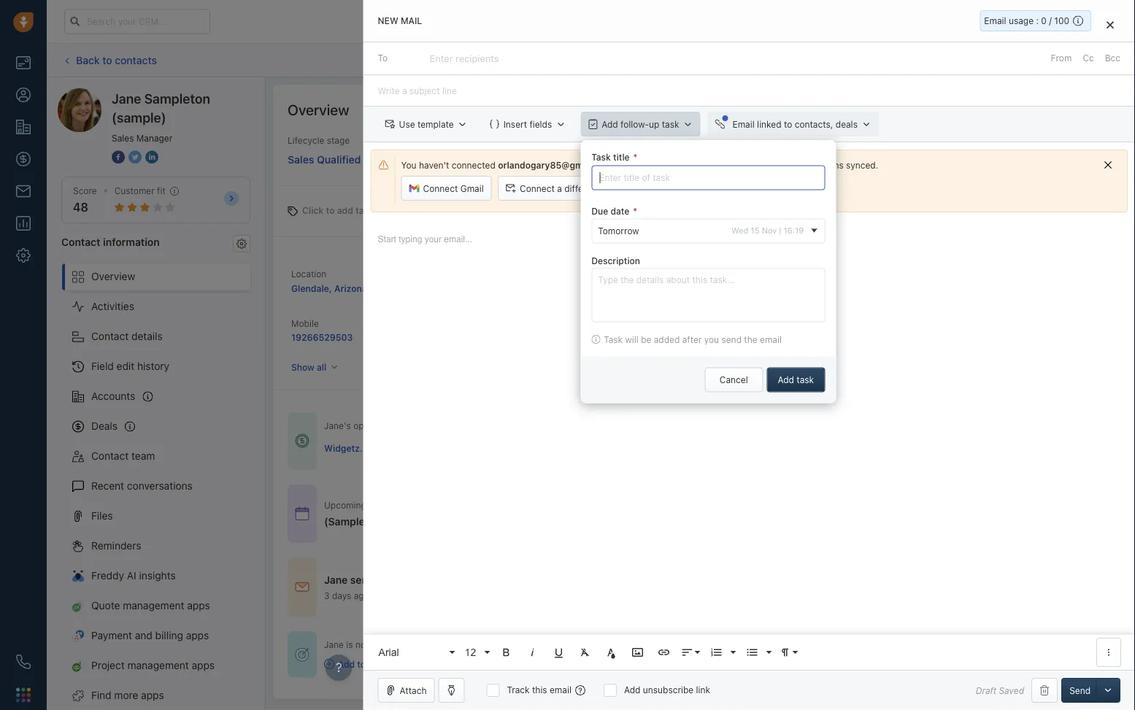 Task type: describe. For each thing, give the bounding box(es) containing it.
new link
[[434, 152, 547, 170]]

recent
[[91, 480, 124, 492]]

an
[[374, 574, 386, 586]]

16:19
[[784, 226, 804, 235]]

add for add deal
[[1019, 55, 1035, 65]]

interested link
[[660, 152, 774, 170]]

contacted link
[[547, 152, 660, 170]]

0 horizontal spatial widgetz.io (sample) link
[[324, 442, 411, 454]]

payment and billing apps
[[91, 630, 209, 642]]

final
[[422, 516, 443, 528]]

more misc image
[[1102, 646, 1116, 659]]

history
[[137, 360, 169, 372]]

a inside the connect a different email button
[[557, 183, 562, 194]]

to inside button
[[784, 119, 792, 129]]

click
[[302, 206, 324, 216]]

/
[[1049, 16, 1052, 26]]

connect for connect gmail
[[423, 183, 458, 194]]

add for add task
[[778, 375, 794, 385]]

lead
[[364, 153, 387, 165]]

bold (⌘b) image
[[500, 646, 513, 659]]

100
[[1054, 16, 1070, 26]]

jane for jane is not part of any sales sequence.
[[324, 640, 344, 650]]

jane's open deals
[[324, 421, 399, 431]]

facebook circled image
[[112, 149, 125, 165]]

container_wx8msf4aqz5i3rn1 image for jane sent an email
[[295, 580, 310, 595]]

0 horizontal spatial qualified
[[317, 153, 361, 165]]

00:00
[[642, 500, 667, 510]]

team
[[131, 450, 155, 462]]

ago inside created at 12 days ago
[[715, 332, 731, 343]]

bcc
[[1105, 53, 1121, 63]]

gmail
[[460, 183, 484, 194]]

deals inside button
[[836, 119, 858, 129]]

it
[[705, 160, 711, 170]]

email inside button
[[602, 183, 624, 194]]

template
[[418, 119, 454, 129]]

up
[[649, 119, 660, 129]]

contact information
[[61, 236, 160, 248]]

accounts
[[91, 390, 135, 402]]

insert fields
[[504, 119, 552, 129]]

lifecycle stage
[[288, 135, 350, 146]]

after
[[682, 334, 702, 345]]

contacted
[[586, 156, 630, 166]]

contact team
[[91, 450, 155, 462]]

score 48
[[73, 186, 97, 214]]

your
[[766, 160, 784, 170]]

add to a sequence
[[338, 659, 417, 669]]

attach
[[400, 686, 427, 696]]

billing
[[155, 630, 183, 642]]

freddy
[[91, 570, 124, 582]]

jane is not part of any sales sequence.
[[324, 640, 485, 650]]

email for email linked to contacts, deals
[[733, 119, 755, 129]]

manager
[[136, 133, 173, 143]]

contact for contact team
[[91, 450, 129, 462]]

the inside upcoming meeting on mon 13 nov, 2023 from 23:30 to wed 15 nov, 2023 at 00:00 (sample) meeting - final discussion about the deal
[[531, 516, 547, 528]]

mobile
[[291, 319, 319, 329]]

add deal
[[1019, 55, 1055, 65]]

apps for find more apps
[[141, 690, 164, 702]]

emails
[[681, 268, 707, 278]]

1 2023 from the left
[[471, 500, 492, 510]]

added
[[654, 334, 680, 345]]

payment
[[91, 630, 132, 642]]

send button
[[1062, 678, 1099, 703]]

mon
[[417, 500, 435, 510]]

2 nov, from the left
[[587, 500, 605, 510]]

0 horizontal spatial overview
[[91, 271, 135, 283]]

contact for contact details
[[91, 330, 129, 342]]

ago inside jane sent an email 3 days ago
[[354, 591, 369, 601]]

phone element
[[9, 648, 38, 677]]

connect for connect a different email
[[520, 183, 555, 194]]

dialog containing arial
[[363, 0, 1135, 710]]

keep
[[743, 160, 763, 170]]

add to a sequence link
[[324, 658, 485, 671]]

(sample) for left widgetz.io (sample) link
[[373, 443, 411, 453]]

sampleton
[[144, 91, 210, 106]]

new for new
[[485, 156, 504, 166]]

close image
[[1107, 20, 1114, 29]]

back to contacts
[[76, 54, 157, 66]]

1 vertical spatial the
[[744, 334, 758, 345]]

from
[[1051, 53, 1072, 63]]

to
[[378, 53, 388, 63]]

cc
[[1083, 53, 1094, 63]]

jane sent an email 3 days ago
[[324, 574, 415, 601]]

email image
[[991, 16, 1001, 28]]

-
[[414, 516, 419, 528]]

deals
[[91, 420, 118, 432]]

text color image
[[605, 646, 618, 659]]

status
[[434, 135, 460, 146]]

customer
[[114, 186, 155, 196]]

arizona,
[[334, 283, 370, 293]]

discussion
[[445, 516, 498, 528]]

field edit history
[[91, 360, 169, 372]]

container_wx8msf4aqz5i3rn1 image for upcoming meeting on mon 13 nov, 2023 from 23:30 to wed 15 nov, 2023 at 00:00
[[295, 506, 310, 521]]

Write a subject line text field
[[363, 75, 1135, 106]]

send
[[722, 334, 742, 345]]

48
[[73, 201, 88, 214]]

at inside upcoming meeting on mon 13 nov, 2023 from 23:30 to wed 15 nov, 2023 at 00:00 (sample) meeting - final discussion about the deal
[[631, 500, 639, 510]]

contacts
[[115, 54, 157, 66]]

Type the details about this task… text field
[[592, 268, 825, 322]]

more
[[114, 690, 138, 702]]

email for email usage : 0 / 100
[[984, 16, 1006, 26]]

0 vertical spatial 15
[[751, 226, 760, 235]]

interested
[[697, 156, 740, 166]]

you
[[704, 334, 719, 345]]

1 horizontal spatial widgetz.io (sample) link
[[486, 283, 573, 293]]

ai
[[127, 570, 136, 582]]

email inside jane sent an email 3 days ago
[[389, 574, 415, 586]]

jane for jane sent an email 3 days ago
[[324, 574, 348, 586]]

19266529503
[[291, 332, 353, 343]]

apps for quote management apps
[[187, 600, 210, 612]]

of
[[391, 640, 399, 650]]

lifecycle
[[288, 135, 324, 146]]

15 inside upcoming meeting on mon 13 nov, 2023 from 23:30 to wed 15 nov, 2023 at 00:00 (sample) meeting - final discussion about the deal
[[575, 500, 584, 510]]

ordered list image
[[710, 646, 723, 659]]

task will be added after you send the email
[[604, 334, 782, 345]]

location
[[291, 269, 327, 279]]

reminders
[[91, 540, 141, 552]]

contacts,
[[795, 119, 833, 129]]

at inside created at 12 days ago
[[716, 319, 724, 329]]

2 2023 from the left
[[607, 500, 629, 510]]

unsubscribe
[[643, 685, 694, 695]]

email right the this
[[550, 685, 572, 695]]

qualified link
[[774, 152, 887, 170]]

jane sampleton (sample)
[[112, 91, 210, 125]]

activities
[[91, 300, 134, 313]]

|
[[779, 226, 781, 235]]

description
[[592, 255, 640, 266]]

interested button
[[660, 152, 774, 170]]

1 nov, from the left
[[450, 500, 468, 510]]

track
[[507, 685, 530, 695]]

wed inside upcoming meeting on mon 13 nov, 2023 from 23:30 to wed 15 nov, 2023 at 00:00 (sample) meeting - final discussion about the deal
[[554, 500, 572, 510]]

upcoming meeting on mon 13 nov, 2023 from 23:30 to wed 15 nov, 2023 at 00:00 (sample) meeting - final discussion about the deal
[[324, 500, 667, 528]]

from
[[495, 500, 514, 510]]

you haven't connected orlandogary85@gmail.com to the crm. connect it now to keep your conversations synced.
[[401, 160, 878, 170]]

task for task title
[[592, 152, 611, 163]]

customize overview button
[[1001, 99, 1113, 120]]

container_wx8msf4aqz5i3rn1 image for jane's open deals
[[295, 434, 310, 448]]

unordered list image
[[746, 646, 759, 659]]



Task type: vqa. For each thing, say whether or not it's contained in the screenshot.
'Orlando' corresponding to 54
no



Task type: locate. For each thing, give the bounding box(es) containing it.
1 vertical spatial jane
[[324, 574, 348, 586]]

details
[[131, 330, 163, 342]]

0 vertical spatial task
[[662, 119, 679, 129]]

phone image
[[16, 655, 31, 669]]

stage
[[327, 135, 350, 146]]

1 horizontal spatial qualified
[[816, 156, 853, 166]]

13
[[438, 500, 447, 510]]

1 vertical spatial task
[[797, 375, 814, 385]]

use template button
[[378, 112, 475, 137]]

1 vertical spatial 15
[[575, 500, 584, 510]]

contact down 48 button
[[61, 236, 100, 248]]

1 vertical spatial conversations
[[127, 480, 193, 492]]

project
[[91, 660, 125, 672]]

cancel button
[[705, 368, 763, 393]]

the down 23:30
[[531, 516, 547, 528]]

sales for sales qualified lead
[[288, 153, 314, 165]]

overview
[[288, 101, 349, 118], [91, 271, 135, 283]]

widgetz.io for left widgetz.io (sample) link
[[324, 443, 370, 453]]

jane down contacts
[[112, 91, 141, 106]]

1 horizontal spatial sales
[[288, 153, 314, 165]]

italic (⌘i) image
[[526, 646, 539, 659]]

:
[[1036, 16, 1039, 26]]

sales up facebook circled "icon" on the top
[[112, 133, 134, 143]]

add inside add task button
[[778, 375, 794, 385]]

1 vertical spatial management
[[127, 660, 189, 672]]

email right send
[[760, 334, 782, 345]]

jane left is
[[324, 640, 344, 650]]

task left title
[[592, 152, 611, 163]]

1 vertical spatial a
[[368, 659, 373, 669]]

1 horizontal spatial days
[[693, 332, 713, 343]]

days right 3
[[332, 591, 351, 601]]

days inside created at 12 days ago
[[693, 332, 713, 343]]

insights
[[139, 570, 176, 582]]

widgetz.io for the right widgetz.io (sample) link
[[486, 283, 532, 293]]

sales qualified lead link
[[288, 147, 400, 168]]

mng settings image
[[237, 239, 247, 249]]

add deal button
[[997, 48, 1062, 73]]

widgetz.io
[[486, 283, 532, 293], [324, 443, 370, 453]]

the left crm.
[[627, 160, 641, 170]]

0 horizontal spatial 12
[[465, 647, 476, 658]]

1 vertical spatial widgetz.io
[[324, 443, 370, 453]]

tags
[[356, 206, 374, 216]]

contact for contact information
[[61, 236, 100, 248]]

conversations down the team
[[127, 480, 193, 492]]

widgetz.io (sample) for left widgetz.io (sample) link
[[324, 443, 411, 453]]

wed right 23:30
[[554, 500, 572, 510]]

1 vertical spatial email
[[733, 119, 755, 129]]

customize overview
[[1023, 104, 1105, 115]]

management up payment and billing apps
[[123, 600, 184, 612]]

add left follow-
[[602, 119, 618, 129]]

add task
[[778, 375, 814, 385]]

19266529503 link
[[291, 332, 353, 343]]

jane inside jane sent an email 3 days ago
[[324, 574, 348, 586]]

linkedin circled image
[[145, 149, 158, 165]]

1 horizontal spatial connect
[[520, 183, 555, 194]]

2 horizontal spatial connect
[[668, 160, 703, 170]]

glendale,
[[291, 283, 332, 293]]

open
[[353, 421, 374, 431]]

now
[[713, 160, 730, 170]]

0 vertical spatial conversations
[[786, 160, 844, 170]]

1 vertical spatial task
[[604, 334, 623, 345]]

1 vertical spatial ago
[[354, 591, 369, 601]]

contact
[[61, 236, 100, 248], [91, 330, 129, 342], [91, 450, 129, 462]]

email up due date
[[602, 183, 624, 194]]

a down not
[[368, 659, 373, 669]]

0 horizontal spatial conversations
[[127, 480, 193, 492]]

1 horizontal spatial 12
[[681, 332, 690, 343]]

email left "linked"
[[733, 119, 755, 129]]

location glendale, arizona, usa
[[291, 269, 391, 293]]

1 vertical spatial (sample)
[[535, 283, 573, 293]]

new left the mail
[[378, 16, 398, 26]]

show
[[291, 362, 314, 372]]

0 horizontal spatial sales
[[112, 133, 134, 143]]

draft saved
[[976, 686, 1024, 696]]

application
[[363, 220, 1135, 670]]

1 vertical spatial 12
[[465, 647, 476, 658]]

overview up activities
[[91, 271, 135, 283]]

0 horizontal spatial wed
[[554, 500, 572, 510]]

task right "cancel" button
[[797, 375, 814, 385]]

0 vertical spatial overview
[[288, 101, 349, 118]]

customize
[[1023, 104, 1066, 115]]

due
[[592, 206, 608, 216]]

deals right open
[[377, 421, 399, 431]]

orlandogary85@gmail.com
[[498, 160, 614, 170]]

email right an
[[389, 574, 415, 586]]

underline (⌘u) image
[[552, 646, 566, 659]]

jane for jane sampleton (sample)
[[112, 91, 141, 106]]

0 vertical spatial jane
[[112, 91, 141, 106]]

a inside add to a sequence link
[[368, 659, 373, 669]]

0 horizontal spatial deals
[[377, 421, 399, 431]]

2 vertical spatial the
[[531, 516, 547, 528]]

container_wx8msf4aqz5i3rn1 image for jane is not part of any sales sequence.
[[295, 647, 310, 662]]

0 horizontal spatial widgetz.io (sample)
[[324, 443, 411, 453]]

insert link (⌘k) image
[[658, 646, 671, 659]]

paragraph format image
[[779, 646, 792, 659]]

widgetz.io (sample) for the right widgetz.io (sample) link
[[486, 283, 573, 293]]

0 horizontal spatial deal
[[550, 516, 571, 528]]

1 horizontal spatial at
[[716, 319, 724, 329]]

connect down haven't
[[423, 183, 458, 194]]

task inside button
[[797, 375, 814, 385]]

new for new mail
[[378, 16, 398, 26]]

wed 15 nov | 16:19
[[732, 226, 804, 235]]

1 vertical spatial sales
[[288, 153, 314, 165]]

sales inside sales qualified lead link
[[288, 153, 314, 165]]

not
[[356, 640, 369, 650]]

about
[[500, 516, 529, 528]]

0 vertical spatial ago
[[715, 332, 731, 343]]

1 vertical spatial new
[[485, 156, 504, 166]]

task
[[592, 152, 611, 163], [604, 334, 623, 345]]

connect gmail button
[[401, 176, 492, 201]]

apps down payment and billing apps
[[192, 660, 215, 672]]

deals right contacts,
[[836, 119, 858, 129]]

nov, right 13
[[450, 500, 468, 510]]

1 horizontal spatial nov,
[[587, 500, 605, 510]]

2 vertical spatial jane
[[324, 640, 344, 650]]

days inside jane sent an email 3 days ago
[[332, 591, 351, 601]]

0 horizontal spatial email
[[733, 119, 755, 129]]

add down is
[[338, 659, 355, 669]]

sales for sales manager
[[112, 133, 134, 143]]

qualified down contacts,
[[816, 156, 853, 166]]

add inside add to a sequence link
[[338, 659, 355, 669]]

apps up payment and billing apps
[[187, 600, 210, 612]]

12 button
[[460, 638, 492, 667]]

connect down orlandogary85@gmail.com
[[520, 183, 555, 194]]

1 horizontal spatial new
[[485, 156, 504, 166]]

2023 up discussion
[[471, 500, 492, 510]]

emails janesampleton@gmail.com
[[681, 268, 796, 293]]

12 inside popup button
[[465, 647, 476, 658]]

0 vertical spatial 12
[[681, 332, 690, 343]]

be
[[641, 334, 652, 345]]

sequence
[[376, 659, 417, 669]]

draft
[[976, 686, 997, 696]]

2023
[[471, 500, 492, 510], [607, 500, 629, 510]]

(sample) for the right widgetz.io (sample) link
[[535, 283, 573, 293]]

sales down lifecycle
[[288, 153, 314, 165]]

1 horizontal spatial widgetz.io (sample)
[[486, 283, 573, 293]]

container_wx8msf4aqz5i3rn1 image inside add to a sequence link
[[324, 659, 334, 669]]

email linked to contacts, deals button
[[708, 112, 879, 137]]

0 vertical spatial at
[[716, 319, 724, 329]]

add for add to a sequence
[[338, 659, 355, 669]]

back
[[76, 54, 100, 66]]

1 vertical spatial contact
[[91, 330, 129, 342]]

0 horizontal spatial nov,
[[450, 500, 468, 510]]

insert
[[504, 119, 527, 129]]

apps for project management apps
[[192, 660, 215, 672]]

0 vertical spatial management
[[123, 600, 184, 612]]

container_wx8msf4aqz5i3rn1 image
[[295, 434, 310, 448], [295, 506, 310, 521], [295, 580, 310, 595], [295, 647, 310, 662], [324, 659, 334, 669]]

saved
[[999, 686, 1024, 696]]

created at 12 days ago
[[681, 319, 731, 343]]

1 horizontal spatial 2023
[[607, 500, 629, 510]]

score
[[73, 186, 97, 196]]

0 vertical spatial email
[[984, 16, 1006, 26]]

deal down 0
[[1038, 55, 1055, 65]]

1 horizontal spatial task
[[797, 375, 814, 385]]

connect inside the connect a different email button
[[520, 183, 555, 194]]

at up you
[[716, 319, 724, 329]]

1 vertical spatial days
[[332, 591, 351, 601]]

1 horizontal spatial ago
[[715, 332, 731, 343]]

15 right 23:30
[[575, 500, 584, 510]]

customer fit
[[114, 186, 166, 196]]

0 horizontal spatial task
[[662, 119, 679, 129]]

0 horizontal spatial days
[[332, 591, 351, 601]]

connect inside connect gmail button
[[423, 183, 458, 194]]

12 down created
[[681, 332, 690, 343]]

0 vertical spatial days
[[693, 332, 713, 343]]

contact up recent
[[91, 450, 129, 462]]

23:30
[[516, 500, 541, 510]]

new down insert in the left top of the page
[[485, 156, 504, 166]]

add for add follow-up task
[[602, 119, 618, 129]]

deal right about
[[550, 516, 571, 528]]

(sample)
[[112, 110, 166, 125], [535, 283, 573, 293], [373, 443, 411, 453]]

1 horizontal spatial (sample)
[[373, 443, 411, 453]]

1 vertical spatial deals
[[377, 421, 399, 431]]

1 horizontal spatial wed
[[732, 226, 749, 235]]

1 horizontal spatial widgetz.io
[[486, 283, 532, 293]]

add follow-up task button
[[581, 112, 701, 137]]

align image
[[681, 646, 694, 659]]

0 horizontal spatial a
[[368, 659, 373, 669]]

add inside add follow-up task button
[[602, 119, 618, 129]]

quote management apps
[[91, 600, 210, 612]]

12 inside created at 12 days ago
[[681, 332, 690, 343]]

0 vertical spatial the
[[627, 160, 641, 170]]

the
[[627, 160, 641, 170], [744, 334, 758, 345], [531, 516, 547, 528]]

a left different
[[557, 183, 562, 194]]

0 vertical spatial task
[[592, 152, 611, 163]]

1 horizontal spatial deals
[[836, 119, 858, 129]]

add for add unsubscribe link
[[624, 685, 641, 695]]

twitter circled image
[[128, 149, 142, 165]]

use template
[[399, 119, 454, 129]]

at left 00:00
[[631, 500, 639, 510]]

0 horizontal spatial 15
[[575, 500, 584, 510]]

0 vertical spatial deals
[[836, 119, 858, 129]]

Enter recipients text field
[[430, 47, 502, 70]]

add follow-up task button
[[581, 112, 701, 137]]

0 vertical spatial widgetz.io
[[486, 283, 532, 293]]

add right "cancel" button
[[778, 375, 794, 385]]

haven't
[[419, 160, 449, 170]]

apps right "more"
[[141, 690, 164, 702]]

jane inside jane sampleton (sample)
[[112, 91, 141, 106]]

email inside button
[[733, 119, 755, 129]]

crm.
[[643, 160, 666, 170]]

0 horizontal spatial the
[[531, 516, 547, 528]]

add inside add deal button
[[1019, 55, 1035, 65]]

days down created
[[693, 332, 713, 343]]

linked
[[757, 119, 782, 129]]

management for quote
[[123, 600, 184, 612]]

1 horizontal spatial email
[[984, 16, 1006, 26]]

overview
[[1069, 104, 1105, 115]]

0 horizontal spatial connect
[[423, 183, 458, 194]]

2 vertical spatial contact
[[91, 450, 129, 462]]

management for project
[[127, 660, 189, 672]]

add task button
[[767, 368, 825, 393]]

qualified down stage at the left top of the page
[[317, 153, 361, 165]]

deal inside button
[[1038, 55, 1055, 65]]

1 horizontal spatial a
[[557, 183, 562, 194]]

1 vertical spatial at
[[631, 500, 639, 510]]

deal inside upcoming meeting on mon 13 nov, 2023 from 23:30 to wed 15 nov, 2023 at 00:00 (sample) meeting - final discussion about the deal
[[550, 516, 571, 528]]

overview up lifecycle stage at the left of page
[[288, 101, 349, 118]]

email left usage
[[984, 16, 1006, 26]]

0 vertical spatial sales
[[112, 133, 134, 143]]

new
[[378, 16, 398, 26], [485, 156, 504, 166]]

0 vertical spatial deal
[[1038, 55, 1055, 65]]

1 vertical spatial widgetz.io (sample) link
[[324, 442, 411, 454]]

0 horizontal spatial (sample)
[[112, 110, 166, 125]]

1 vertical spatial overview
[[91, 271, 135, 283]]

(sample)
[[324, 516, 369, 528]]

1 horizontal spatial the
[[627, 160, 641, 170]]

0 vertical spatial new
[[378, 16, 398, 26]]

1 vertical spatial widgetz.io (sample)
[[324, 443, 411, 453]]

clear formatting image
[[579, 646, 592, 659]]

application containing arial
[[363, 220, 1135, 670]]

contact down activities
[[91, 330, 129, 342]]

0 vertical spatial a
[[557, 183, 562, 194]]

Search your CRM... text field
[[64, 9, 210, 34]]

management down payment and billing apps
[[127, 660, 189, 672]]

0 vertical spatial widgetz.io (sample) link
[[486, 283, 573, 293]]

task left the will
[[604, 334, 623, 345]]

15 left nov
[[751, 226, 760, 235]]

conversations right your
[[786, 160, 844, 170]]

apps
[[187, 600, 210, 612], [186, 630, 209, 642], [192, 660, 215, 672], [141, 690, 164, 702]]

show all
[[291, 362, 326, 372]]

0
[[1041, 16, 1047, 26]]

0 vertical spatial contact
[[61, 236, 100, 248]]

to inside upcoming meeting on mon 13 nov, 2023 from 23:30 to wed 15 nov, 2023 at 00:00 (sample) meeting - final discussion about the deal
[[543, 500, 551, 510]]

(sample) inside jane sampleton (sample)
[[112, 110, 166, 125]]

1 vertical spatial wed
[[554, 500, 572, 510]]

connect a different email button
[[498, 176, 632, 201]]

0 vertical spatial wed
[[732, 226, 749, 235]]

0 vertical spatial (sample)
[[112, 110, 166, 125]]

date
[[611, 206, 630, 216]]

dialog
[[363, 0, 1135, 710]]

0 horizontal spatial new
[[378, 16, 398, 26]]

connect left it
[[668, 160, 703, 170]]

1 horizontal spatial 15
[[751, 226, 760, 235]]

Task title text field
[[592, 165, 825, 190]]

task for task will be added after you send the email
[[604, 334, 623, 345]]

add left unsubscribe
[[624, 685, 641, 695]]

task inside button
[[662, 119, 679, 129]]

2 horizontal spatial (sample)
[[535, 283, 573, 293]]

nov, left 00:00
[[587, 500, 605, 510]]

is
[[346, 640, 353, 650]]

2 horizontal spatial the
[[744, 334, 758, 345]]

add unsubscribe link
[[624, 685, 710, 695]]

apps right billing
[[186, 630, 209, 642]]

janesampleton@gmail.com
[[681, 283, 796, 293]]

15
[[751, 226, 760, 235], [575, 500, 584, 510]]

janesampleton@gmail.com link
[[681, 280, 796, 295]]

1 vertical spatial deal
[[550, 516, 571, 528]]

0 horizontal spatial at
[[631, 500, 639, 510]]

2023 left 00:00
[[607, 500, 629, 510]]

jane up 3
[[324, 574, 348, 586]]

1 horizontal spatial conversations
[[786, 160, 844, 170]]

insert image (⌘p) image
[[631, 646, 644, 659]]

0 horizontal spatial widgetz.io
[[324, 443, 370, 453]]

click to add tags
[[302, 206, 374, 216]]

title
[[613, 152, 630, 163]]

add left from
[[1019, 55, 1035, 65]]

task
[[662, 119, 679, 129], [797, 375, 814, 385]]

jane's
[[324, 421, 351, 431]]

task right up
[[662, 119, 679, 129]]

0 vertical spatial widgetz.io (sample)
[[486, 283, 573, 293]]

edit
[[117, 360, 134, 372]]

the right send
[[744, 334, 758, 345]]

12 left the 'bold (⌘b)' icon
[[465, 647, 476, 658]]

0 horizontal spatial ago
[[354, 591, 369, 601]]

0 horizontal spatial 2023
[[471, 500, 492, 510]]

2 vertical spatial (sample)
[[373, 443, 411, 453]]

freshworks switcher image
[[16, 688, 31, 703]]

wed left nov
[[732, 226, 749, 235]]



